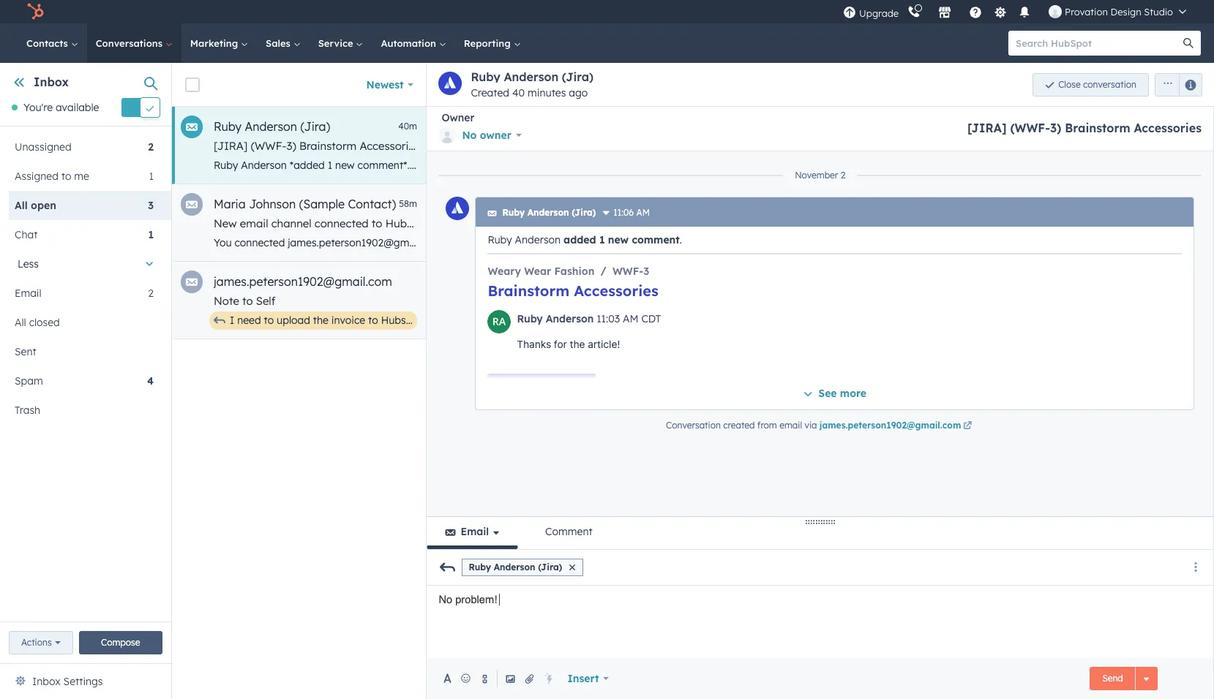 Task type: locate. For each thing, give the bounding box(es) containing it.
trash
[[15, 404, 40, 417]]

james.peterson1902@gmail.com inside maria johnson (sample contact) 58m new email channel connected to hubspot you connected james.peterson1902@gmail.com any new emails sent to this address will also appear here. choose what you'd like to do next:  try it out send yourself an email at <a href = 'mailto:james.p
[[288, 236, 444, 250]]

1 horizontal spatial send
[[1102, 673, 1123, 684]]

connected
[[315, 217, 369, 231], [235, 236, 285, 250]]

no
[[462, 129, 477, 142], [439, 594, 452, 606]]

menu
[[842, 0, 1197, 23]]

automation
[[381, 37, 439, 49]]

1 horizontal spatial no
[[462, 129, 477, 142]]

weary
[[412, 159, 444, 172], [488, 265, 521, 278]]

0 vertical spatial 2
[[148, 141, 154, 154]]

all for all closed
[[15, 316, 26, 330]]

brainstorm
[[1065, 121, 1130, 135], [299, 139, 357, 153], [556, 159, 610, 172], [488, 282, 569, 300]]

anderson up 40
[[504, 70, 559, 84]]

0 horizontal spatial send
[[940, 236, 964, 250]]

0 vertical spatial (wwf-
[[1010, 121, 1050, 135]]

1 horizontal spatial 3
[[548, 159, 553, 172]]

(jira) up ago
[[562, 70, 593, 84]]

0 horizontal spatial email
[[240, 217, 268, 231]]

weary wear fashion link
[[488, 265, 595, 278]]

1 horizontal spatial the
[[570, 338, 585, 350]]

note to self
[[214, 294, 275, 308]]

2 vertical spatial james.peterson1902@gmail.com
[[820, 420, 961, 431]]

[jira] inside the [jira] (wwf-3) brainstorm accessories ruby anderson *added 1 new comment*. weary wear fashion/wwf-3 brainstorm accessories
[[214, 139, 248, 153]]

inbox up you're available
[[34, 75, 69, 89]]

1 vertical spatial [jira]
[[214, 139, 248, 153]]

1 horizontal spatial email
[[780, 420, 802, 431]]

more
[[840, 387, 867, 400]]

email left via
[[780, 420, 802, 431]]

1 right 'me'
[[149, 170, 154, 183]]

anderson up thanks for the article!
[[546, 312, 594, 325]]

(jira) up "*added"
[[300, 119, 330, 134]]

0 vertical spatial this
[[561, 236, 578, 250]]

you're
[[23, 101, 53, 114]]

1 vertical spatial send
[[1102, 673, 1123, 684]]

row group containing ruby anderson (jira)
[[172, 107, 1183, 340]]

close image
[[570, 565, 575, 571]]

(jira) left more info 'icon' on the top of the page
[[572, 207, 596, 218]]

row group
[[172, 107, 1183, 340]]

2 inside brainstorm accessories main content
[[841, 170, 845, 181]]

[jira]
[[967, 121, 1007, 135], [214, 139, 248, 153]]

1 horizontal spatial connected
[[315, 217, 369, 231]]

anderson inside the [jira] (wwf-3) brainstorm accessories ruby anderson *added 1 new comment*. weary wear fashion/wwf-3 brainstorm accessories
[[241, 159, 287, 172]]

email down the johnson at left top
[[240, 217, 268, 231]]

0 vertical spatial inbox
[[34, 75, 69, 89]]

connected down (sample
[[315, 217, 369, 231]]

4
[[147, 375, 154, 388]]

1 vertical spatial email
[[461, 525, 489, 539]]

2 horizontal spatial 3
[[644, 265, 649, 278]]

0 horizontal spatial weary
[[412, 159, 444, 172]]

1 vertical spatial no
[[439, 594, 452, 606]]

james.peterson1902@gmail.com up upload
[[214, 274, 392, 289]]

yourself
[[967, 236, 1006, 250]]

new right "any"
[[468, 236, 488, 250]]

1 vertical spatial 2
[[841, 170, 845, 181]]

(wwf-
[[1010, 121, 1050, 135], [251, 139, 286, 153]]

the right upload
[[313, 314, 329, 327]]

1 horizontal spatial 3)
[[1050, 121, 1061, 135]]

provation design studio button
[[1040, 0, 1195, 23]]

1 horizontal spatial new
[[468, 236, 488, 250]]

1 horizontal spatial email
[[461, 525, 489, 539]]

*added
[[290, 159, 325, 172]]

the right for
[[570, 338, 585, 350]]

see more
[[818, 387, 867, 400]]

to
[[61, 170, 71, 183], [372, 217, 382, 231], [548, 236, 558, 250], [840, 236, 850, 250], [242, 294, 253, 308], [264, 314, 274, 327], [368, 314, 378, 327]]

view issue link
[[488, 374, 596, 397]]

1 vertical spatial 3
[[148, 199, 154, 212]]

fashion/wwf-
[[475, 159, 548, 172]]

send inside button
[[1102, 673, 1123, 684]]

0 horizontal spatial 3)
[[286, 139, 296, 153]]

3) for [jira] (wwf-3) brainstorm accessories ruby anderson *added 1 new comment*. weary wear fashion/wwf-3 brainstorm accessories
[[286, 139, 296, 153]]

1 vertical spatial james.peterson1902@gmail.com
[[214, 274, 392, 289]]

1 vertical spatial all
[[15, 316, 26, 330]]

group
[[1149, 73, 1202, 96]]

1 vertical spatial wear
[[524, 265, 551, 278]]

1 horizontal spatial weary
[[488, 265, 521, 278]]

email up problem!
[[461, 525, 489, 539]]

ruby
[[471, 70, 500, 84], [214, 119, 242, 134], [214, 159, 238, 172], [502, 207, 525, 218], [488, 233, 512, 247], [517, 312, 543, 325], [469, 562, 491, 573]]

this up fashion
[[561, 236, 578, 250]]

1 inside the [jira] (wwf-3) brainstorm accessories ruby anderson *added 1 new comment*. weary wear fashion/wwf-3 brainstorm accessories
[[328, 159, 332, 172]]

weary up 58m
[[412, 159, 444, 172]]

0 vertical spatial no
[[462, 129, 477, 142]]

0 horizontal spatial no
[[439, 594, 452, 606]]

0 vertical spatial connected
[[315, 217, 369, 231]]

0 vertical spatial 3
[[548, 159, 553, 172]]

1 vertical spatial connected
[[235, 236, 285, 250]]

3) down close
[[1050, 121, 1061, 135]]

3)
[[1050, 121, 1061, 135], [286, 139, 296, 153]]

1 link opens in a new window image from the top
[[963, 420, 972, 433]]

conversation
[[666, 420, 721, 431]]

2 vertical spatial ruby anderson (jira)
[[469, 562, 562, 573]]

1 vertical spatial (wwf-
[[251, 139, 286, 153]]

ruby anderson (jira) inside row
[[214, 119, 330, 134]]

0 vertical spatial the
[[313, 314, 329, 327]]

1 horizontal spatial [jira]
[[967, 121, 1007, 135]]

ruby anderson (jira) up problem!
[[469, 562, 562, 573]]

new right "*added"
[[335, 159, 355, 172]]

thanks
[[517, 338, 551, 350]]

0 horizontal spatial this
[[511, 314, 528, 327]]

all inside button
[[15, 316, 26, 330]]

1 vertical spatial inbox
[[32, 675, 61, 689]]

ruby anderson (jira) up sent on the top left
[[502, 207, 596, 218]]

james.peterson1902@gmail.com down contact)
[[288, 236, 444, 250]]

group inside brainstorm accessories main content
[[1149, 73, 1202, 96]]

1 horizontal spatial this
[[561, 236, 578, 250]]

all left 'open'
[[15, 199, 28, 212]]

owner
[[442, 111, 475, 124]]

to left 'me'
[[61, 170, 71, 183]]

ruby anderson (jira) up "*added"
[[214, 119, 330, 134]]

3) inside the [jira] (wwf-3) brainstorm accessories ruby anderson *added 1 new comment*. weary wear fashion/wwf-3 brainstorm accessories
[[286, 139, 296, 153]]

search image
[[1183, 38, 1194, 48]]

0 vertical spatial 3)
[[1050, 121, 1061, 135]]

james.peterson1902@gmail.com inside row
[[214, 274, 392, 289]]

1 right "*added"
[[328, 159, 332, 172]]

see more button
[[803, 385, 867, 404]]

marketing link
[[181, 23, 257, 63]]

0 horizontal spatial (wwf-
[[251, 139, 286, 153]]

also
[[640, 236, 660, 250]]

[jira] (wwf-3) brainstorm accessories heading
[[967, 121, 1202, 135]]

send inside maria johnson (sample contact) 58m new email channel connected to hubspot you connected james.peterson1902@gmail.com any new emails sent to this address will also appear here. choose what you'd like to do next:  try it out send yourself an email at <a href = 'mailto:james.p
[[940, 236, 964, 250]]

would
[[450, 314, 479, 327]]

0 vertical spatial weary
[[412, 159, 444, 172]]

service link
[[309, 23, 372, 63]]

3) up "*added"
[[286, 139, 296, 153]]

channel
[[271, 217, 311, 231]]

conversations
[[96, 37, 165, 49]]

new down 11:06
[[608, 233, 629, 247]]

no down owner
[[462, 129, 477, 142]]

11:03 am cdt
[[597, 312, 661, 325]]

1 horizontal spatial wear
[[524, 265, 551, 278]]

0 horizontal spatial new
[[335, 159, 355, 172]]

1 vertical spatial this
[[511, 314, 528, 327]]

thanks for the article!
[[517, 338, 620, 350]]

brainstorm down weary wear fashion link
[[488, 282, 569, 300]]

brainstorm up "*added"
[[299, 139, 357, 153]]

more info image
[[602, 209, 611, 218]]

hubspot link
[[18, 3, 55, 20]]

all left the closed
[[15, 316, 26, 330]]

calling icon button
[[902, 2, 927, 21]]

november
[[795, 170, 838, 181]]

0 vertical spatial send
[[940, 236, 964, 250]]

accessories up comment*.
[[360, 139, 420, 153]]

1 vertical spatial email
[[1024, 236, 1050, 250]]

inbox left settings on the left of the page
[[32, 675, 61, 689]]

11:06 am
[[613, 207, 650, 218]]

no left problem!
[[439, 594, 452, 606]]

i
[[230, 314, 234, 327]]

sales link
[[257, 23, 309, 63]]

comment
[[545, 525, 593, 539]]

1 vertical spatial weary
[[488, 265, 521, 278]]

self
[[256, 294, 275, 308]]

that
[[428, 314, 447, 327]]

1 vertical spatial 3)
[[286, 139, 296, 153]]

2 for 4
[[148, 287, 154, 300]]

reporting
[[464, 37, 513, 49]]

email down less
[[15, 287, 41, 300]]

2 vertical spatial email
[[780, 420, 802, 431]]

email inside button
[[461, 525, 489, 539]]

0 horizontal spatial [jira]
[[214, 139, 248, 153]]

compose
[[101, 637, 140, 648]]

0 vertical spatial ruby anderson (jira)
[[214, 119, 330, 134]]

brainstorm down close conversation
[[1065, 121, 1130, 135]]

new
[[214, 217, 237, 231]]

new inside maria johnson (sample contact) 58m new email channel connected to hubspot you connected james.peterson1902@gmail.com any new emails sent to this address will also appear here. choose what you'd like to do next:  try it out send yourself an email at <a href = 'mailto:james.p
[[468, 236, 488, 250]]

2 all from the top
[[15, 316, 26, 330]]

link opens in a new window image
[[963, 420, 972, 433], [963, 422, 972, 431]]

2 vertical spatial 3
[[644, 265, 649, 278]]

james.peterson1902@gmail.com down more
[[820, 420, 961, 431]]

[jira] for [jira] (wwf-3) brainstorm accessories ruby anderson *added 1 new comment*. weary wear fashion/wwf-3 brainstorm accessories
[[214, 139, 248, 153]]

view issue
[[515, 379, 568, 391]]

1 horizontal spatial (wwf-
[[1010, 121, 1050, 135]]

wear down no owner popup button
[[446, 159, 472, 172]]

connected right you
[[235, 236, 285, 250]]

to left do
[[840, 236, 850, 250]]

no inside popup button
[[462, 129, 477, 142]]

0 vertical spatial james.peterson1902@gmail.com
[[288, 236, 444, 250]]

all closed button
[[9, 308, 154, 338]]

email left the at
[[1024, 236, 1050, 250]]

this left a
[[511, 314, 528, 327]]

no for no owner
[[462, 129, 477, 142]]

conversation created from email via
[[666, 420, 820, 431]]

it
[[912, 236, 918, 250]]

2
[[148, 141, 154, 154], [841, 170, 845, 181], [148, 287, 154, 300]]

0 vertical spatial [jira]
[[967, 121, 1007, 135]]

design
[[1111, 6, 1141, 18]]

0 vertical spatial all
[[15, 199, 28, 212]]

weary inside the "weary wear fashion / wwf-3 brainstorm accessories"
[[488, 265, 521, 278]]

hubspot image
[[26, 3, 44, 20]]

ruby inside the [jira] (wwf-3) brainstorm accessories ruby anderson *added 1 new comment*. weary wear fashion/wwf-3 brainstorm accessories
[[214, 159, 238, 172]]

the
[[313, 314, 329, 327], [570, 338, 585, 350]]

2 for 1
[[148, 141, 154, 154]]

make
[[482, 314, 508, 327]]

all open
[[15, 199, 56, 212]]

0 horizontal spatial wear
[[446, 159, 472, 172]]

any
[[447, 236, 465, 250]]

menu containing provation design studio
[[842, 0, 1197, 23]]

settings
[[63, 675, 103, 689]]

james.peterson1902@gmail.com
[[288, 236, 444, 250], [214, 274, 392, 289], [820, 420, 961, 431]]

sent
[[525, 236, 545, 250]]

anderson up the johnson at left top
[[241, 159, 287, 172]]

all for all open
[[15, 199, 28, 212]]

0 vertical spatial wear
[[446, 159, 472, 172]]

hubspot
[[385, 217, 431, 231]]

2 link opens in a new window image from the top
[[963, 422, 972, 431]]

1
[[328, 159, 332, 172], [149, 170, 154, 183], [148, 229, 154, 242], [599, 233, 605, 247]]

wear down sent on the top left
[[524, 265, 551, 278]]

fashion
[[554, 265, 595, 278]]

weary down the emails
[[488, 265, 521, 278]]

0 horizontal spatial email
[[15, 287, 41, 300]]

help image
[[969, 7, 982, 20]]

the inside email from james.peterson1902@gmail.com with subject note to self row
[[313, 314, 329, 327]]

next:
[[868, 236, 892, 250]]

(wwf- inside the [jira] (wwf-3) brainstorm accessories ruby anderson *added 1 new comment*. weary wear fashion/wwf-3 brainstorm accessories
[[251, 139, 286, 153]]

accessories
[[1134, 121, 1202, 135], [360, 139, 420, 153], [613, 159, 669, 172], [574, 282, 659, 300]]

help button
[[963, 0, 988, 23]]

problem!
[[455, 594, 497, 606]]

try
[[895, 236, 909, 250]]

0 horizontal spatial the
[[313, 314, 329, 327]]

(jira) inside row
[[300, 119, 330, 134]]

accessories down wwf-
[[574, 282, 659, 300]]

ruby anderson (jira) for "newest" popup button
[[214, 119, 330, 134]]

to left "self"
[[242, 294, 253, 308]]

0 vertical spatial email
[[240, 217, 268, 231]]

2 vertical spatial 2
[[148, 287, 154, 300]]

0 horizontal spatial 3
[[148, 199, 154, 212]]

created
[[723, 420, 755, 431]]

Search HubSpot search field
[[1008, 31, 1188, 56]]

maria
[[214, 197, 246, 211]]

like
[[821, 236, 837, 250]]

1 all from the top
[[15, 199, 28, 212]]

this inside maria johnson (sample contact) 58m new email channel connected to hubspot you connected james.peterson1902@gmail.com any new emails sent to this address will also appear here. choose what you'd like to do next:  try it out send yourself an email at <a href = 'mailto:james.p
[[561, 236, 578, 250]]

i need to upload the invoice to hubspot, that would make this a lot easier
[[230, 314, 585, 327]]



Task type: describe. For each thing, give the bounding box(es) containing it.
close conversation button
[[1033, 73, 1149, 96]]

lot
[[541, 314, 553, 327]]

november 2
[[795, 170, 845, 181]]

to down contact)
[[372, 217, 382, 231]]

accessories down conversation
[[1134, 121, 1202, 135]]

a
[[531, 314, 538, 327]]

actions button
[[9, 632, 73, 655]]

inbox for inbox
[[34, 75, 69, 89]]

[jira] (wwf-3) brainstorm accessories
[[967, 121, 1202, 135]]

close
[[1058, 79, 1081, 90]]

calling icon image
[[908, 6, 921, 19]]

brainstorm inside the "weary wear fashion / wwf-3 brainstorm accessories"
[[488, 282, 569, 300]]

1 right added
[[599, 233, 605, 247]]

brainstorm accessories main content
[[172, 63, 1214, 700]]

marketplaces button
[[929, 0, 960, 23]]

insert
[[567, 673, 599, 686]]

accessories inside the "weary wear fashion / wwf-3 brainstorm accessories"
[[574, 282, 659, 300]]

provation design studio
[[1065, 6, 1173, 18]]

assigned
[[15, 170, 58, 183]]

1 vertical spatial the
[[570, 338, 585, 350]]

0 horizontal spatial connected
[[235, 236, 285, 250]]

wear inside the [jira] (wwf-3) brainstorm accessories ruby anderson *added 1 new comment*. weary wear fashion/wwf-3 brainstorm accessories
[[446, 159, 472, 172]]

comment
[[632, 233, 680, 247]]

comment button
[[527, 517, 611, 550]]

out
[[921, 236, 937, 250]]

3 inside the "weary wear fashion / wwf-3 brainstorm accessories"
[[644, 265, 649, 278]]

upgrade image
[[843, 6, 856, 19]]

(jira) left close image
[[538, 562, 562, 573]]

reporting link
[[455, 23, 529, 63]]

new inside the [jira] (wwf-3) brainstorm accessories ruby anderson *added 1 new comment*. weary wear fashion/wwf-3 brainstorm accessories
[[335, 159, 355, 172]]

appear
[[663, 236, 698, 250]]

actions
[[21, 637, 52, 648]]

58m
[[399, 198, 417, 209]]

ruby anderson (jira) for comment button
[[469, 562, 562, 573]]

you'd
[[792, 236, 818, 250]]

href
[[1080, 236, 1099, 250]]

ruby anderson 11:03 am cdt
[[517, 312, 661, 325]]

upload
[[277, 314, 310, 327]]

trash button
[[9, 396, 154, 425]]

11:06
[[613, 207, 634, 218]]

=
[[1102, 236, 1108, 250]]

email from ruby anderson (jira) with subject [jira] (wwf-3) brainstorm accessories row
[[172, 107, 669, 184]]

no problem!
[[439, 594, 500, 606]]

created
[[471, 86, 509, 100]]

1 left you
[[148, 229, 154, 242]]

less
[[18, 258, 39, 271]]

row group inside brainstorm accessories main content
[[172, 107, 1183, 340]]

issue
[[542, 379, 568, 391]]

email from maria johnson (sample contact) with subject new email channel connected to hubspot row
[[172, 184, 1183, 262]]

newest button
[[357, 70, 423, 99]]

minutes
[[528, 86, 566, 100]]

to right invoice
[[368, 314, 378, 327]]

weary wear fashion / wwf-3 brainstorm accessories
[[488, 264, 659, 300]]

0 vertical spatial email
[[15, 287, 41, 300]]

wwf-3 link
[[612, 265, 649, 278]]

marketplaces image
[[938, 7, 951, 20]]

/
[[601, 264, 606, 277]]

ruby anderson added 1 new comment .
[[488, 233, 682, 247]]

at
[[1053, 236, 1063, 250]]

newest
[[366, 78, 404, 91]]

you
[[214, 236, 232, 250]]

maria johnson (sample contact) 58m new email channel connected to hubspot you connected james.peterson1902@gmail.com any new emails sent to this address will also appear here. choose what you'd like to do next:  try it out send yourself an email at <a href = 'mailto:james.p
[[214, 197, 1183, 250]]

you're available
[[23, 101, 99, 114]]

.
[[680, 233, 682, 247]]

to right sent on the top left
[[548, 236, 558, 250]]

no owner
[[462, 129, 511, 142]]

conversations link
[[87, 23, 181, 63]]

notifications image
[[1018, 7, 1031, 20]]

emails
[[490, 236, 522, 250]]

note
[[214, 294, 239, 308]]

(wwf- for [jira] (wwf-3) brainstorm accessories
[[1010, 121, 1050, 135]]

spam
[[15, 375, 43, 388]]

closed
[[29, 316, 60, 330]]

(jira) inside ruby anderson (jira) created 40 minutes ago
[[562, 70, 593, 84]]

view
[[515, 379, 539, 391]]

available
[[56, 101, 99, 114]]

owner
[[480, 129, 511, 142]]

inbox for inbox settings
[[32, 675, 61, 689]]

anderson up problem!
[[494, 562, 535, 573]]

sent button
[[9, 338, 154, 367]]

contacts
[[26, 37, 71, 49]]

what
[[765, 236, 789, 250]]

brainstorm up more info 'icon' on the top of the page
[[556, 159, 610, 172]]

anderson up "*added"
[[245, 119, 297, 134]]

all closed
[[15, 316, 60, 330]]

email from james.peterson1902@gmail.com with subject note to self row
[[172, 262, 585, 340]]

settings link
[[991, 4, 1009, 19]]

conversation
[[1083, 79, 1137, 90]]

40m
[[398, 121, 417, 132]]

me
[[74, 170, 89, 183]]

send group
[[1090, 667, 1158, 691]]

ruby inside ruby anderson (jira) created 40 minutes ago
[[471, 70, 500, 84]]

this inside email from james.peterson1902@gmail.com with subject note to self row
[[511, 314, 528, 327]]

choose
[[727, 236, 763, 250]]

open
[[31, 199, 56, 212]]

do
[[853, 236, 866, 250]]

studio
[[1144, 6, 1173, 18]]

1 vertical spatial ruby anderson (jira)
[[502, 207, 596, 218]]

marketing
[[190, 37, 241, 49]]

address
[[581, 236, 619, 250]]

no owner button
[[439, 124, 522, 146]]

link opens in a new window image inside the james.peterson1902@gmail.com link
[[963, 422, 972, 431]]

invoice
[[331, 314, 365, 327]]

anderson up weary wear fashion link
[[515, 233, 561, 247]]

you're available image
[[12, 105, 18, 111]]

contacts link
[[18, 23, 87, 63]]

to down "self"
[[264, 314, 274, 327]]

weary inside the [jira] (wwf-3) brainstorm accessories ruby anderson *added 1 new comment*. weary wear fashion/wwf-3 brainstorm accessories
[[412, 159, 444, 172]]

ago
[[569, 86, 588, 100]]

service
[[318, 37, 356, 49]]

search button
[[1176, 31, 1201, 56]]

sent
[[15, 346, 36, 359]]

via
[[805, 420, 817, 431]]

40
[[512, 86, 525, 100]]

see
[[818, 387, 837, 400]]

3 inside the [jira] (wwf-3) brainstorm accessories ruby anderson *added 1 new comment*. weary wear fashion/wwf-3 brainstorm accessories
[[548, 159, 553, 172]]

james peterson image
[[1049, 5, 1062, 18]]

anderson inside ruby anderson (jira) created 40 minutes ago
[[504, 70, 559, 84]]

upgrade
[[859, 7, 899, 19]]

accessories up 'am'
[[613, 159, 669, 172]]

[jira] for [jira] (wwf-3) brainstorm accessories
[[967, 121, 1007, 135]]

(wwf- for [jira] (wwf-3) brainstorm accessories ruby anderson *added 1 new comment*. weary wear fashion/wwf-3 brainstorm accessories
[[251, 139, 286, 153]]

anderson up sent on the top left
[[527, 207, 569, 218]]

3) for [jira] (wwf-3) brainstorm accessories
[[1050, 121, 1061, 135]]

article!
[[588, 338, 620, 350]]

email button
[[427, 517, 518, 550]]

automation link
[[372, 23, 455, 63]]

2 horizontal spatial email
[[1024, 236, 1050, 250]]

wear inside the "weary wear fashion / wwf-3 brainstorm accessories"
[[524, 265, 551, 278]]

2 horizontal spatial new
[[608, 233, 629, 247]]

settings image
[[994, 6, 1007, 19]]

no for no problem!
[[439, 594, 452, 606]]



Task type: vqa. For each thing, say whether or not it's contained in the screenshot.
9:00 AM at the left top
no



